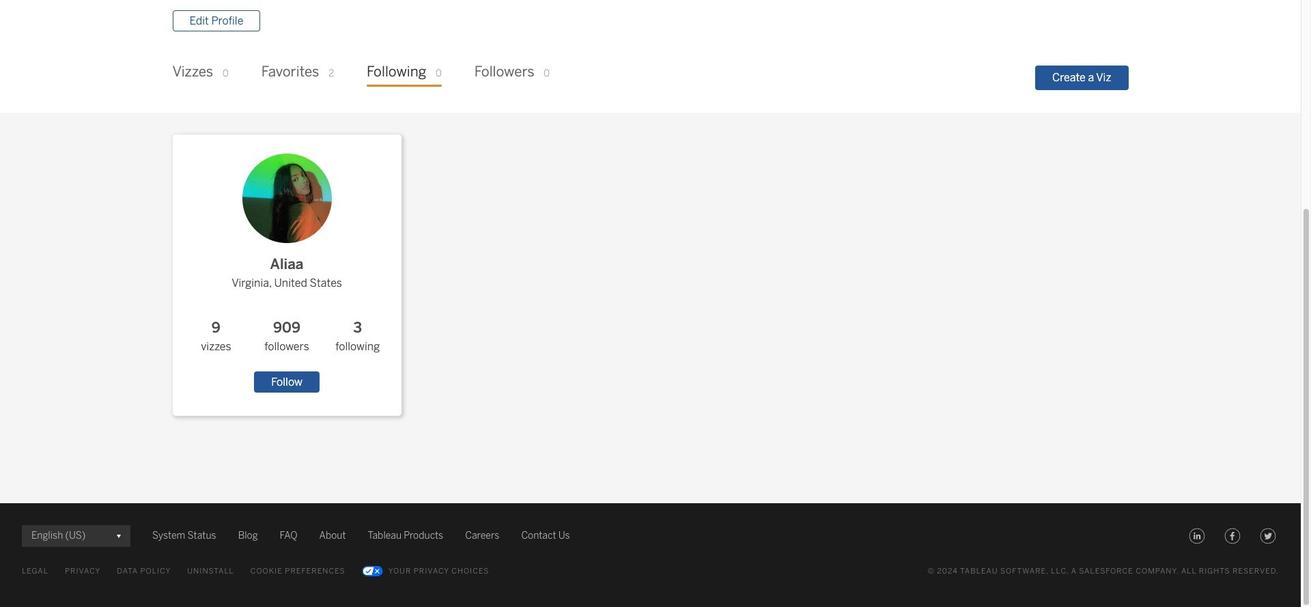 Task type: locate. For each thing, give the bounding box(es) containing it.
avatar image for aliaa image
[[242, 154, 332, 243]]

selected language element
[[31, 525, 121, 547]]



Task type: vqa. For each thing, say whether or not it's contained in the screenshot.
the bottommost Sheet 1
no



